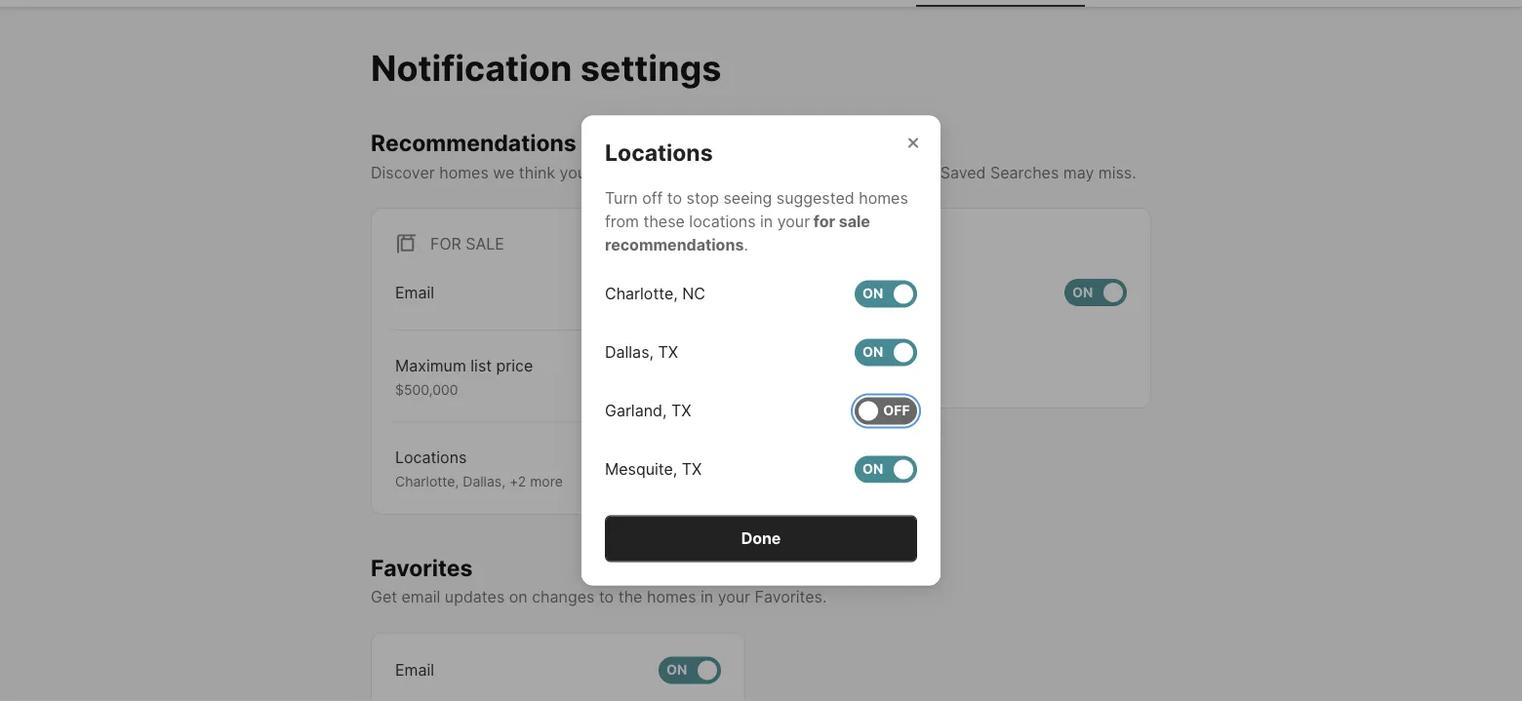 Task type: describe. For each thing, give the bounding box(es) containing it.
think
[[519, 163, 555, 182]]

browsing—even
[[740, 163, 859, 182]]

+2
[[509, 474, 526, 490]]

suggested
[[777, 189, 855, 208]]

to inside turn off to stop seeing suggested homes from these locations in your
[[667, 189, 682, 208]]

ones
[[863, 163, 899, 182]]

seeing
[[724, 189, 772, 208]]

for rent
[[840, 234, 917, 253]]

favorites
[[371, 554, 473, 581]]

your inside favorites get email updates on changes to the homes in your favorites.
[[718, 588, 751, 607]]

these
[[644, 212, 685, 231]]

may
[[1063, 163, 1094, 182]]

off
[[642, 189, 663, 208]]

turn off to stop seeing suggested homes from these locations in your
[[605, 189, 908, 231]]

in inside turn off to stop seeing suggested homes from these locations in your
[[760, 212, 773, 231]]

$500,000
[[395, 381, 458, 398]]

daily
[[832, 363, 869, 382]]

settings
[[580, 46, 722, 89]]

turn
[[605, 189, 638, 208]]

homes inside turn off to stop seeing suggested homes from these locations in your
[[859, 189, 908, 208]]

based
[[631, 163, 676, 182]]

stop
[[687, 189, 719, 208]]

your up stop
[[704, 163, 736, 182]]

for for for rent
[[840, 234, 871, 253]]

done
[[741, 529, 781, 548]]

notification
[[371, 46, 572, 89]]

1 email from the top
[[395, 283, 434, 302]]

Instant radio
[[805, 324, 825, 343]]

your inside turn off to stop seeing suggested homes from these locations in your
[[777, 212, 810, 231]]

for for for sale
[[430, 234, 461, 253]]

edit
[[687, 448, 717, 467]]

favorites get email updates on changes to the homes in your favorites.
[[371, 554, 827, 607]]

2 email from the top
[[395, 661, 434, 680]]

rent
[[876, 234, 917, 253]]

recommendations
[[605, 236, 744, 255]]

maximum list price $500,000
[[395, 356, 533, 398]]

to inside favorites get email updates on changes to the homes in your favorites.
[[599, 588, 614, 607]]

on inside favorites get email updates on changes to the homes in your favorites.
[[509, 588, 528, 607]]

instant
[[832, 324, 883, 343]]

in inside favorites get email updates on changes to the homes in your favorites.
[[701, 588, 714, 607]]

done button
[[605, 516, 917, 563]]

sale
[[466, 234, 504, 253]]

Daily radio
[[805, 363, 825, 382]]

from
[[605, 212, 639, 231]]

list
[[471, 356, 492, 375]]

locations charlotte, dallas, +2 more
[[395, 448, 563, 490]]

changes
[[532, 588, 595, 607]]



Task type: vqa. For each thing, say whether or not it's contained in the screenshot.
Preferred
no



Task type: locate. For each thing, give the bounding box(es) containing it.
0 horizontal spatial in
[[701, 588, 714, 607]]

recommendations
[[371, 129, 576, 156]]

email down the for sale
[[395, 283, 434, 302]]

0 horizontal spatial to
[[599, 588, 614, 607]]

on up stop
[[681, 163, 699, 182]]

get
[[371, 588, 397, 607]]

homes right the
[[647, 588, 696, 607]]

.
[[744, 236, 748, 255]]

homes down the recommendations
[[439, 163, 489, 182]]

for down 'sale' on the top of page
[[840, 234, 871, 253]]

in
[[760, 212, 773, 231], [701, 588, 714, 607]]

in down the seeing
[[760, 212, 773, 231]]

2 vertical spatial homes
[[647, 588, 696, 607]]

0 horizontal spatial on
[[509, 588, 528, 607]]

1 horizontal spatial to
[[667, 189, 682, 208]]

0 vertical spatial homes
[[439, 163, 489, 182]]

maximum
[[395, 356, 466, 375]]

1 vertical spatial homes
[[859, 189, 908, 208]]

sale
[[839, 212, 870, 231]]

locations for locations
[[605, 139, 713, 166]]

updates
[[445, 588, 505, 607]]

on
[[663, 284, 683, 301], [1072, 284, 1093, 301], [667, 662, 687, 679]]

in right the
[[701, 588, 714, 607]]

homes down ones
[[859, 189, 908, 208]]

1 vertical spatial in
[[701, 588, 714, 607]]

1 vertical spatial locations
[[395, 448, 467, 467]]

2 for from the left
[[840, 234, 871, 253]]

your left for
[[777, 212, 810, 231]]

homes inside recommendations discover homes we think you'll like based on your browsing—even ones your saved searches may miss.
[[439, 163, 489, 182]]

like
[[602, 163, 626, 182]]

to right off
[[667, 189, 682, 208]]

saved
[[940, 163, 986, 182]]

1 vertical spatial on
[[509, 588, 528, 607]]

to left the
[[599, 588, 614, 607]]

for
[[430, 234, 461, 253], [840, 234, 871, 253]]

None checkbox
[[655, 279, 717, 306], [855, 339, 917, 366], [855, 398, 917, 425], [655, 279, 717, 306], [855, 339, 917, 366], [855, 398, 917, 425]]

email
[[402, 588, 440, 607]]

on right updates
[[509, 588, 528, 607]]

recommendations discover homes we think you'll like based on your browsing—even ones your saved searches may miss.
[[371, 129, 1137, 182]]

None checkbox
[[1065, 279, 1127, 306], [855, 281, 917, 308], [855, 456, 917, 484], [659, 657, 721, 685], [1065, 279, 1127, 306], [855, 281, 917, 308], [855, 456, 917, 484], [659, 657, 721, 685]]

locations
[[605, 139, 713, 166], [395, 448, 467, 467]]

0 vertical spatial in
[[760, 212, 773, 231]]

2 horizontal spatial homes
[[859, 189, 908, 208]]

0 vertical spatial on
[[681, 163, 699, 182]]

email down email
[[395, 661, 434, 680]]

discover
[[371, 163, 435, 182]]

1 horizontal spatial locations
[[605, 139, 713, 166]]

locations for locations charlotte, dallas, +2 more
[[395, 448, 467, 467]]

on inside recommendations discover homes we think you'll like based on your browsing—even ones your saved searches may miss.
[[681, 163, 699, 182]]

we
[[493, 163, 515, 182]]

locations
[[689, 212, 756, 231]]

for sale recommendations
[[605, 212, 870, 255]]

email
[[395, 283, 434, 302], [395, 661, 434, 680]]

for
[[814, 212, 835, 231]]

0 horizontal spatial locations
[[395, 448, 467, 467]]

1 horizontal spatial homes
[[647, 588, 696, 607]]

locations dialog
[[582, 116, 941, 586]]

edit button
[[687, 446, 717, 491]]

1 for from the left
[[430, 234, 461, 253]]

your left the favorites.
[[718, 588, 751, 607]]

homes
[[439, 163, 489, 182], [859, 189, 908, 208], [647, 588, 696, 607]]

1 horizontal spatial in
[[760, 212, 773, 231]]

0 vertical spatial to
[[667, 189, 682, 208]]

miss.
[[1099, 163, 1137, 182]]

1 horizontal spatial for
[[840, 234, 871, 253]]

locations up charlotte,
[[395, 448, 467, 467]]

price
[[496, 356, 533, 375]]

1 vertical spatial email
[[395, 661, 434, 680]]

0 vertical spatial email
[[395, 283, 434, 302]]

favorites.
[[755, 588, 827, 607]]

1 horizontal spatial on
[[681, 163, 699, 182]]

locations up off
[[605, 139, 713, 166]]

for left sale
[[430, 234, 461, 253]]

the
[[618, 588, 643, 607]]

locations inside dialog
[[605, 139, 713, 166]]

for sale
[[430, 234, 504, 253]]

1 vertical spatial to
[[599, 588, 614, 607]]

dallas,
[[463, 474, 506, 490]]

your
[[704, 163, 736, 182], [904, 163, 936, 182], [777, 212, 810, 231], [718, 588, 751, 607]]

your right ones
[[904, 163, 936, 182]]

you'll
[[560, 163, 597, 182]]

on
[[681, 163, 699, 182], [509, 588, 528, 607]]

more
[[530, 474, 563, 490]]

charlotte,
[[395, 474, 459, 490]]

0 horizontal spatial for
[[430, 234, 461, 253]]

0 vertical spatial locations
[[605, 139, 713, 166]]

locations element
[[605, 116, 736, 167]]

searches
[[990, 163, 1059, 182]]

homes inside favorites get email updates on changes to the homes in your favorites.
[[647, 588, 696, 607]]

0 horizontal spatial homes
[[439, 163, 489, 182]]

notification settings
[[371, 46, 722, 89]]

to
[[667, 189, 682, 208], [599, 588, 614, 607]]

locations inside locations charlotte, dallas, +2 more
[[395, 448, 467, 467]]



